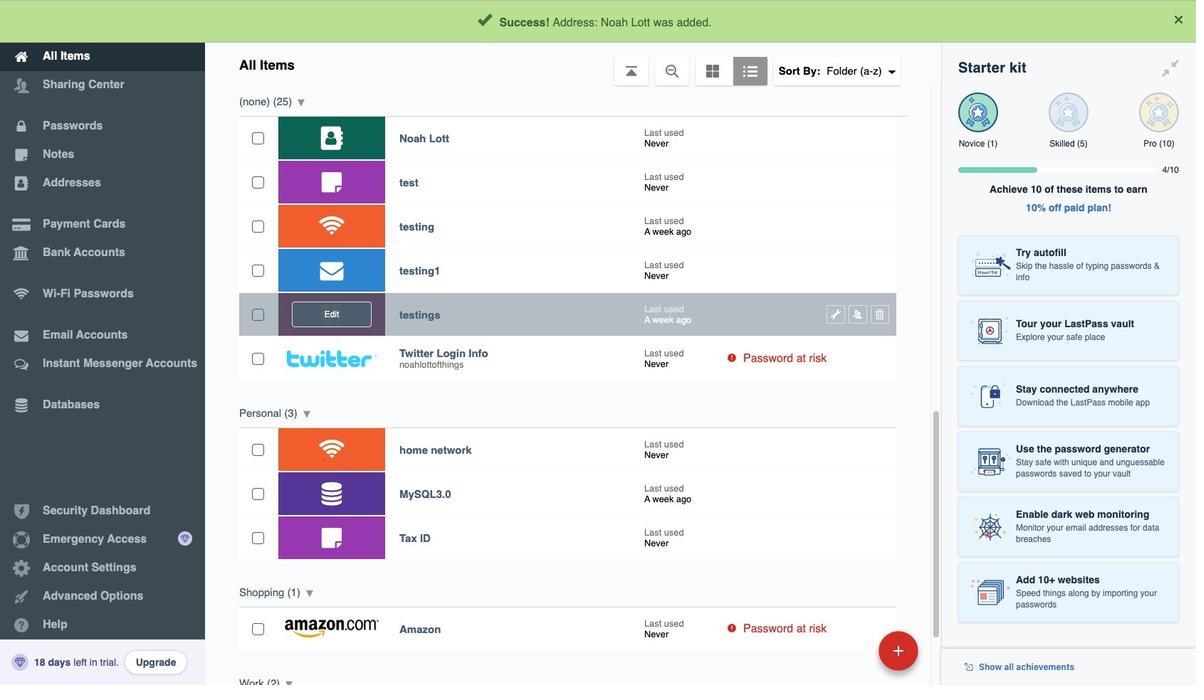 Task type: vqa. For each thing, say whether or not it's contained in the screenshot.
LastPass image
no



Task type: describe. For each thing, give the bounding box(es) containing it.
search my vault text field
[[343, 6, 912, 37]]

Search search field
[[343, 6, 912, 37]]



Task type: locate. For each thing, give the bounding box(es) containing it.
alert
[[0, 0, 1197, 43]]

vault options navigation
[[205, 43, 942, 85]]

new item navigation
[[781, 627, 927, 686]]

new item element
[[781, 631, 924, 672]]

main navigation navigation
[[0, 0, 205, 686]]



